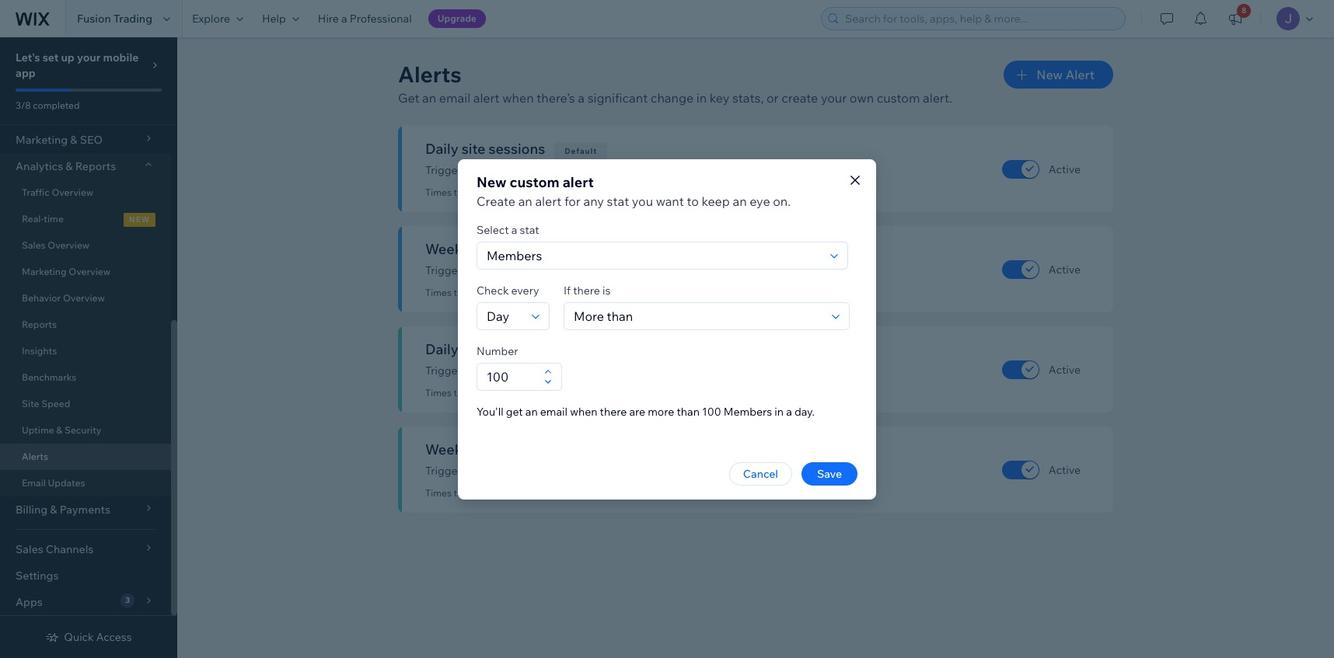 Task type: describe. For each thing, give the bounding box(es) containing it.
trading
[[114, 12, 152, 26]]

sales. inside weekly total sales trigger: significant change in weekly total sales.
[[637, 464, 666, 478]]

hire
[[318, 12, 339, 26]]

behavior overview link
[[0, 286, 171, 312]]

Select a stat field
[[482, 242, 826, 269]]

select a stat
[[477, 223, 540, 237]]

create
[[782, 90, 819, 106]]

1 horizontal spatial alert
[[536, 193, 562, 209]]

more
[[648, 405, 675, 419]]

reports inside dropdown button
[[75, 159, 116, 173]]

Check every field
[[482, 303, 527, 329]]

1 vertical spatial reports
[[22, 319, 57, 331]]

triggered: for daily total sales
[[454, 387, 497, 399]]

never for daily total sales
[[499, 387, 524, 399]]

if there is
[[564, 284, 611, 298]]

triggered for daily total sales
[[526, 387, 567, 399]]

is
[[603, 284, 611, 298]]

save button
[[802, 462, 858, 486]]

time
[[44, 213, 64, 225]]

significant for weekly site sessions
[[467, 264, 520, 278]]

marketing
[[22, 266, 67, 278]]

sessions. for daily site sessions
[[621, 163, 667, 177]]

own
[[850, 90, 875, 106]]

daily site sessions
[[426, 140, 546, 158]]

completed
[[33, 100, 80, 111]]

want
[[656, 193, 684, 209]]

alert
[[1066, 67, 1095, 82]]

sessions for weekly site sessions
[[504, 240, 561, 258]]

4 active from the top
[[1049, 463, 1081, 477]]

total down 'you'll'
[[477, 441, 507, 459]]

reports link
[[0, 312, 171, 338]]

4 triggered: from the top
[[454, 488, 497, 499]]

times triggered: never triggered for weekly site sessions
[[426, 287, 567, 299]]

save
[[818, 467, 843, 481]]

change for daily total sales
[[522, 364, 560, 378]]

stats,
[[733, 90, 764, 106]]

every
[[512, 284, 540, 298]]

default for weekly site sessions
[[580, 247, 613, 257]]

weekly total sales trigger: significant change in weekly total sales.
[[426, 441, 666, 478]]

If there is field
[[569, 303, 828, 329]]

4 triggered from the top
[[526, 488, 567, 499]]

daily for sessions
[[574, 163, 598, 177]]

there's
[[537, 90, 575, 106]]

3/8 completed
[[16, 100, 80, 111]]

in inside alerts get an email alert when there's a significant change in key stats, or create your own custom alert.
[[697, 90, 707, 106]]

email for alerts
[[439, 90, 471, 106]]

you'll get an email when there are more than 100 members in a day.
[[477, 405, 815, 419]]

quick access
[[64, 631, 132, 645]]

8
[[1242, 5, 1247, 16]]

significant for daily site sessions
[[467, 163, 520, 177]]

active for daily total sales
[[1049, 363, 1081, 377]]

100
[[702, 405, 722, 419]]

sales overview link
[[0, 233, 171, 259]]

stat inside new custom alert create an alert for any stat you want to keep an eye on.
[[607, 193, 630, 209]]

sales
[[22, 240, 46, 251]]

analytics & reports button
[[0, 153, 171, 180]]

fusion
[[77, 12, 111, 26]]

traffic overview link
[[0, 180, 171, 206]]

analytics
[[16, 159, 63, 173]]

times triggered: never triggered for daily total sales
[[426, 387, 567, 399]]

4 times triggered: never triggered from the top
[[426, 488, 567, 499]]

new
[[129, 215, 150, 225]]

3/8
[[16, 100, 31, 111]]

eye
[[750, 193, 771, 209]]

sidebar element
[[0, 0, 177, 659]]

key
[[710, 90, 730, 106]]

keep
[[702, 193, 730, 209]]

you
[[632, 193, 654, 209]]

benchmarks link
[[0, 365, 171, 391]]

change inside alerts get an email alert when there's a significant change in key stats, or create your own custom alert.
[[651, 90, 694, 106]]

behavior overview
[[22, 293, 105, 304]]

upgrade
[[438, 12, 477, 24]]

alert.
[[923, 90, 953, 106]]

significant inside weekly total sales trigger: significant change in weekly total sales.
[[467, 464, 520, 478]]

email
[[22, 478, 46, 489]]

hire a professional link
[[309, 0, 421, 37]]

weekly for weekly site sessions
[[426, 240, 474, 258]]

& for analytics
[[66, 159, 73, 173]]

overview for traffic overview
[[52, 187, 94, 198]]

& for uptime
[[56, 425, 62, 436]]

are
[[630, 405, 646, 419]]

get
[[398, 90, 420, 106]]

up
[[61, 51, 75, 65]]

weekly inside weekly total sales trigger: significant change in weekly total sales.
[[574, 464, 609, 478]]

when inside alerts get an email alert when there's a significant change in key stats, or create your own custom alert.
[[503, 90, 534, 106]]

select
[[477, 223, 509, 237]]

marketing overview
[[22, 266, 111, 278]]

settings link
[[0, 563, 171, 590]]

site
[[22, 398, 39, 410]]

app
[[16, 66, 36, 80]]

new alert
[[1037, 67, 1095, 82]]

day.
[[795, 405, 815, 419]]

site speed link
[[0, 391, 171, 418]]

get
[[506, 405, 523, 419]]

or
[[767, 90, 779, 106]]

cancel button
[[730, 462, 793, 486]]

total down check every field
[[462, 341, 492, 359]]

professional
[[350, 12, 412, 26]]

traffic overview
[[22, 187, 94, 198]]

active for daily site sessions
[[1049, 162, 1081, 176]]

email updates link
[[0, 471, 171, 497]]

email for you'll
[[540, 405, 568, 419]]

access
[[96, 631, 132, 645]]

uptime & security
[[22, 425, 102, 436]]

quick access button
[[45, 631, 132, 645]]

default for daily site sessions
[[565, 146, 598, 156]]

trigger: for daily total sales
[[426, 364, 465, 378]]

behavior
[[22, 293, 61, 304]]

insights link
[[0, 338, 171, 365]]

fusion trading
[[77, 12, 152, 26]]

overview for sales overview
[[48, 240, 90, 251]]

alert inside alerts get an email alert when there's a significant change in key stats, or create your own custom alert.
[[474, 90, 500, 106]]

triggered: for daily site sessions
[[454, 187, 497, 198]]

active for weekly site sessions
[[1049, 263, 1081, 277]]

4 never from the top
[[499, 488, 524, 499]]

site speed
[[22, 398, 70, 410]]

trigger: significant change in weekly site sessions.
[[426, 264, 679, 278]]

sales overview
[[22, 240, 90, 251]]



Task type: vqa. For each thing, say whether or not it's contained in the screenshot.
the bottom daily
yes



Task type: locate. For each thing, give the bounding box(es) containing it.
there
[[573, 284, 600, 298], [600, 405, 627, 419]]

for
[[565, 193, 581, 209]]

significant down 'you'll'
[[467, 464, 520, 478]]

0 vertical spatial &
[[66, 159, 73, 173]]

0 horizontal spatial email
[[439, 90, 471, 106]]

stat right select
[[520, 223, 540, 237]]

a inside alerts get an email alert when there's a significant change in key stats, or create your own custom alert.
[[578, 90, 585, 106]]

times for daily total sales
[[426, 387, 452, 399]]

0 vertical spatial reports
[[75, 159, 116, 173]]

explore
[[192, 12, 230, 26]]

1 horizontal spatial when
[[570, 405, 598, 419]]

overview down analytics & reports
[[52, 187, 94, 198]]

your right up
[[77, 51, 101, 65]]

security
[[64, 425, 102, 436]]

1 vertical spatial default
[[580, 247, 613, 257]]

0 horizontal spatial &
[[56, 425, 62, 436]]

sessions up trigger: significant change in daily site sessions.
[[489, 140, 546, 158]]

alert up daily site sessions
[[474, 90, 500, 106]]

change up 'get'
[[522, 364, 560, 378]]

sessions. up you
[[621, 163, 667, 177]]

your left own
[[821, 90, 847, 106]]

reports up traffic overview 'link'
[[75, 159, 116, 173]]

never up check every field
[[499, 287, 524, 299]]

sales. down you'll get an email when there are more than 100 members in a day.
[[637, 464, 666, 478]]

1 weekly from the top
[[426, 240, 474, 258]]

never down weekly total sales trigger: significant change in weekly total sales.
[[499, 488, 524, 499]]

never for daily site sessions
[[499, 187, 524, 198]]

your inside alerts get an email alert when there's a significant change in key stats, or create your own custom alert.
[[821, 90, 847, 106]]

8 button
[[1219, 0, 1253, 37]]

0 vertical spatial sessions.
[[621, 163, 667, 177]]

sales up number text box
[[495, 341, 529, 359]]

1 vertical spatial there
[[600, 405, 627, 419]]

1 vertical spatial sales.
[[637, 464, 666, 478]]

total down are
[[612, 464, 635, 478]]

a right there's
[[578, 90, 585, 106]]

new
[[1037, 67, 1064, 82], [477, 173, 507, 191]]

sales. up are
[[626, 364, 654, 378]]

an right create
[[519, 193, 533, 209]]

3 never from the top
[[499, 387, 524, 399]]

an left eye
[[733, 193, 747, 209]]

daily
[[426, 140, 459, 158], [426, 341, 459, 359]]

your
[[77, 51, 101, 65], [821, 90, 847, 106]]

& right 'uptime'
[[56, 425, 62, 436]]

0 horizontal spatial new
[[477, 173, 507, 191]]

custom inside alerts get an email alert when there's a significant change in key stats, or create your own custom alert.
[[877, 90, 921, 106]]

triggered: for weekly site sessions
[[454, 287, 497, 299]]

sales for weekly
[[511, 441, 544, 459]]

0 vertical spatial sessions
[[489, 140, 546, 158]]

trigger: significant change in daily site sessions.
[[426, 163, 667, 177]]

there left are
[[600, 405, 627, 419]]

default
[[565, 146, 598, 156], [580, 247, 613, 257]]

1 daily from the top
[[426, 140, 459, 158]]

2 weekly from the top
[[426, 441, 474, 459]]

alert left for
[[536, 193, 562, 209]]

0 horizontal spatial reports
[[22, 319, 57, 331]]

email right get
[[439, 90, 471, 106]]

reports
[[75, 159, 116, 173], [22, 319, 57, 331]]

help button
[[253, 0, 309, 37]]

overview for marketing overview
[[69, 266, 111, 278]]

trigger: for weekly site sessions
[[426, 264, 465, 278]]

1 daily from the top
[[574, 163, 598, 177]]

total up you'll get an email when there are more than 100 members in a day.
[[601, 364, 624, 378]]

sales for daily
[[495, 341, 529, 359]]

alerts inside "sidebar" element
[[22, 451, 48, 463]]

0 vertical spatial sales.
[[626, 364, 654, 378]]

alerts inside alerts get an email alert when there's a significant change in key stats, or create your own custom alert.
[[398, 61, 462, 88]]

1 vertical spatial sales
[[511, 441, 544, 459]]

alerts get an email alert when there's a significant change in key stats, or create your own custom alert.
[[398, 61, 953, 106]]

times
[[426, 187, 452, 198], [426, 287, 452, 299], [426, 387, 452, 399], [426, 488, 452, 499]]

daily up you'll get an email when there are more than 100 members in a day.
[[574, 364, 598, 378]]

check
[[477, 284, 509, 298]]

a right select
[[512, 223, 518, 237]]

change inside weekly total sales trigger: significant change in weekly total sales.
[[522, 464, 560, 478]]

0 vertical spatial default
[[565, 146, 598, 156]]

1 vertical spatial weekly
[[426, 441, 474, 459]]

sales down 'get'
[[511, 441, 544, 459]]

settings
[[16, 569, 59, 583]]

an right get
[[423, 90, 437, 106]]

1 vertical spatial email
[[540, 405, 568, 419]]

weekly inside weekly total sales trigger: significant change in weekly total sales.
[[426, 441, 474, 459]]

Number text field
[[482, 364, 540, 390]]

real-time
[[22, 213, 64, 225]]

3 triggered from the top
[[526, 387, 567, 399]]

2 never from the top
[[499, 287, 524, 299]]

2 times from the top
[[426, 287, 452, 299]]

an right 'get'
[[526, 405, 538, 419]]

mobile
[[103, 51, 139, 65]]

if
[[564, 284, 571, 298]]

1 horizontal spatial new
[[1037, 67, 1064, 82]]

weekly for weekly total sales trigger: significant change in weekly total sales.
[[426, 441, 474, 459]]

1 vertical spatial sessions
[[504, 240, 561, 258]]

new left alert
[[1037, 67, 1064, 82]]

1 horizontal spatial stat
[[607, 193, 630, 209]]

new inside new custom alert create an alert for any stat you want to keep an eye on.
[[477, 173, 507, 191]]

uptime & security link
[[0, 418, 171, 444]]

trigger: significant change in daily total sales.
[[426, 364, 654, 378]]

3 trigger: from the top
[[426, 364, 465, 378]]

triggered: up 'you'll'
[[454, 387, 497, 399]]

times triggered: never triggered up 'you'll'
[[426, 387, 567, 399]]

times for daily site sessions
[[426, 187, 452, 198]]

0 vertical spatial stat
[[607, 193, 630, 209]]

alerts up get
[[398, 61, 462, 88]]

there right the if
[[573, 284, 600, 298]]

triggered down trigger: significant change in daily total sales.
[[526, 387, 567, 399]]

new up create
[[477, 173, 507, 191]]

daily for sales
[[574, 364, 598, 378]]

sales inside weekly total sales trigger: significant change in weekly total sales.
[[511, 441, 544, 459]]

2 active from the top
[[1049, 263, 1081, 277]]

custom up create
[[510, 173, 560, 191]]

email
[[439, 90, 471, 106], [540, 405, 568, 419]]

custom inside new custom alert create an alert for any stat you want to keep an eye on.
[[510, 173, 560, 191]]

default up the if there is
[[580, 247, 613, 257]]

0 vertical spatial there
[[573, 284, 600, 298]]

when left there's
[[503, 90, 534, 106]]

0 vertical spatial daily
[[426, 140, 459, 158]]

triggered: down weekly total sales trigger: significant change in weekly total sales.
[[454, 488, 497, 499]]

alert
[[474, 90, 500, 106], [563, 173, 594, 191], [536, 193, 562, 209]]

never for weekly site sessions
[[499, 287, 524, 299]]

change left key
[[651, 90, 694, 106]]

1 triggered: from the top
[[454, 187, 497, 198]]

triggered down weekly total sales trigger: significant change in weekly total sales.
[[526, 488, 567, 499]]

0 horizontal spatial alert
[[474, 90, 500, 106]]

triggered down trigger: significant change in daily site sessions.
[[526, 187, 567, 198]]

in inside weekly total sales trigger: significant change in weekly total sales.
[[563, 464, 572, 478]]

real-
[[22, 213, 44, 225]]

2 times triggered: never triggered from the top
[[426, 287, 567, 299]]

triggered:
[[454, 187, 497, 198], [454, 287, 497, 299], [454, 387, 497, 399], [454, 488, 497, 499]]

alerts up email
[[22, 451, 48, 463]]

significant up check
[[467, 264, 520, 278]]

trigger:
[[426, 163, 465, 177], [426, 264, 465, 278], [426, 364, 465, 378], [426, 464, 465, 478]]

1 vertical spatial sessions.
[[633, 264, 679, 278]]

3 triggered: from the top
[[454, 387, 497, 399]]

0 vertical spatial email
[[439, 90, 471, 106]]

1 never from the top
[[499, 187, 524, 198]]

sales
[[495, 341, 529, 359], [511, 441, 544, 459]]

4 times from the top
[[426, 488, 452, 499]]

significant inside alerts get an email alert when there's a significant change in key stats, or create your own custom alert.
[[588, 90, 648, 106]]

1 horizontal spatial custom
[[877, 90, 921, 106]]

never
[[499, 187, 524, 198], [499, 287, 524, 299], [499, 387, 524, 399], [499, 488, 524, 499]]

1 vertical spatial weekly
[[574, 464, 609, 478]]

let's
[[16, 51, 40, 65]]

2 triggered from the top
[[526, 287, 567, 299]]

3 times from the top
[[426, 387, 452, 399]]

stat right any
[[607, 193, 630, 209]]

triggered
[[526, 187, 567, 198], [526, 287, 567, 299], [526, 387, 567, 399], [526, 488, 567, 499]]

trigger: for daily site sessions
[[426, 163, 465, 177]]

overview up "marketing overview"
[[48, 240, 90, 251]]

0 vertical spatial new
[[1037, 67, 1064, 82]]

uptime
[[22, 425, 54, 436]]

change for weekly site sessions
[[522, 264, 560, 278]]

change for daily site sessions
[[522, 163, 560, 177]]

triggered for daily site sessions
[[526, 187, 567, 198]]

1 vertical spatial daily
[[574, 364, 598, 378]]

1 vertical spatial alerts
[[22, 451, 48, 463]]

when left are
[[570, 405, 598, 419]]

2 daily from the top
[[426, 341, 459, 359]]

active
[[1049, 162, 1081, 176], [1049, 263, 1081, 277], [1049, 363, 1081, 377], [1049, 463, 1081, 477]]

change down 'get'
[[522, 464, 560, 478]]

your inside let's set up your mobile app
[[77, 51, 101, 65]]

help
[[262, 12, 286, 26]]

upgrade button
[[428, 9, 486, 28]]

cancel
[[744, 467, 779, 481]]

alerts
[[398, 61, 462, 88], [22, 451, 48, 463]]

0 vertical spatial custom
[[877, 90, 921, 106]]

1 times triggered: never triggered from the top
[[426, 187, 567, 198]]

& inside dropdown button
[[66, 159, 73, 173]]

never up 'get'
[[499, 387, 524, 399]]

1 weekly from the top
[[574, 264, 609, 278]]

overview for behavior overview
[[63, 293, 105, 304]]

times triggered: never triggered up check every field
[[426, 287, 567, 299]]

updates
[[48, 478, 85, 489]]

let's set up your mobile app
[[16, 51, 139, 80]]

daily for daily site sessions
[[426, 140, 459, 158]]

1 horizontal spatial alerts
[[398, 61, 462, 88]]

0 vertical spatial alerts
[[398, 61, 462, 88]]

overview inside 'link'
[[52, 187, 94, 198]]

overview down marketing overview link
[[63, 293, 105, 304]]

benchmarks
[[22, 372, 77, 384]]

marketing overview link
[[0, 259, 171, 286]]

0 vertical spatial alert
[[474, 90, 500, 106]]

1 triggered from the top
[[526, 187, 567, 198]]

times triggered: never triggered up select
[[426, 187, 567, 198]]

an inside alerts get an email alert when there's a significant change in key stats, or create your own custom alert.
[[423, 90, 437, 106]]

0 vertical spatial sales
[[495, 341, 529, 359]]

times triggered: never triggered down weekly total sales trigger: significant change in weekly total sales.
[[426, 488, 567, 499]]

total
[[462, 341, 492, 359], [601, 364, 624, 378], [477, 441, 507, 459], [612, 464, 635, 478]]

reports up the insights
[[22, 319, 57, 331]]

0 horizontal spatial alerts
[[22, 451, 48, 463]]

custom right own
[[877, 90, 921, 106]]

triggered: up check every field
[[454, 287, 497, 299]]

traffic
[[22, 187, 50, 198]]

0 horizontal spatial custom
[[510, 173, 560, 191]]

to
[[687, 193, 699, 209]]

alerts link
[[0, 444, 171, 471]]

hire a professional
[[318, 12, 412, 26]]

quick
[[64, 631, 94, 645]]

never up select a stat
[[499, 187, 524, 198]]

1 vertical spatial when
[[570, 405, 598, 419]]

1 vertical spatial stat
[[520, 223, 540, 237]]

triggered down the trigger: significant change in weekly site sessions.
[[526, 287, 567, 299]]

Search for tools, apps, help & more... field
[[841, 8, 1121, 30]]

daily for daily total sales
[[426, 341, 459, 359]]

analytics & reports
[[16, 159, 116, 173]]

in
[[697, 90, 707, 106], [563, 163, 572, 177], [563, 264, 572, 278], [563, 364, 572, 378], [775, 405, 784, 419], [563, 464, 572, 478]]

trigger: inside weekly total sales trigger: significant change in weekly total sales.
[[426, 464, 465, 478]]

triggered: up select
[[454, 187, 497, 198]]

& up traffic overview
[[66, 159, 73, 173]]

overview down the sales overview link
[[69, 266, 111, 278]]

2 trigger: from the top
[[426, 264, 465, 278]]

a left day. at the right of the page
[[787, 405, 793, 419]]

2 horizontal spatial alert
[[563, 173, 594, 191]]

insights
[[22, 345, 57, 357]]

3 times triggered: never triggered from the top
[[426, 387, 567, 399]]

email right 'get'
[[540, 405, 568, 419]]

email updates
[[22, 478, 85, 489]]

number
[[477, 344, 519, 358]]

check every
[[477, 284, 540, 298]]

custom
[[877, 90, 921, 106], [510, 173, 560, 191]]

times for weekly site sessions
[[426, 287, 452, 299]]

significant for daily total sales
[[467, 364, 520, 378]]

set
[[43, 51, 59, 65]]

create
[[477, 193, 516, 209]]

1 horizontal spatial your
[[821, 90, 847, 106]]

1 horizontal spatial &
[[66, 159, 73, 173]]

0 horizontal spatial your
[[77, 51, 101, 65]]

weekly site sessions
[[426, 240, 561, 258]]

0 horizontal spatial stat
[[520, 223, 540, 237]]

alerts for alerts get an email alert when there's a significant change in key stats, or create your own custom alert.
[[398, 61, 462, 88]]

new for alert
[[1037, 67, 1064, 82]]

significant down daily site sessions
[[467, 163, 520, 177]]

change up every
[[522, 264, 560, 278]]

0 vertical spatial weekly
[[574, 264, 609, 278]]

1 horizontal spatial reports
[[75, 159, 116, 173]]

significant right there's
[[588, 90, 648, 106]]

new alert button
[[1004, 61, 1114, 89]]

new inside 'button'
[[1037, 67, 1064, 82]]

change down daily site sessions
[[522, 163, 560, 177]]

alert up for
[[563, 173, 594, 191]]

sessions for daily site sessions
[[489, 140, 546, 158]]

3 active from the top
[[1049, 363, 1081, 377]]

significant down number
[[467, 364, 520, 378]]

new for custom
[[477, 173, 507, 191]]

1 vertical spatial custom
[[510, 173, 560, 191]]

an
[[423, 90, 437, 106], [519, 193, 533, 209], [733, 193, 747, 209], [526, 405, 538, 419]]

1 horizontal spatial email
[[540, 405, 568, 419]]

alerts for alerts
[[22, 451, 48, 463]]

times triggered: never triggered for daily site sessions
[[426, 187, 567, 198]]

0 vertical spatial weekly
[[426, 240, 474, 258]]

0 horizontal spatial when
[[503, 90, 534, 106]]

1 vertical spatial new
[[477, 173, 507, 191]]

2 vertical spatial alert
[[536, 193, 562, 209]]

a
[[342, 12, 347, 26], [578, 90, 585, 106], [512, 223, 518, 237], [787, 405, 793, 419]]

default up trigger: significant change in daily site sessions.
[[565, 146, 598, 156]]

triggered for weekly site sessions
[[526, 287, 567, 299]]

&
[[66, 159, 73, 173], [56, 425, 62, 436]]

a right the hire
[[342, 12, 347, 26]]

sessions. up if there is "field"
[[633, 264, 679, 278]]

4 trigger: from the top
[[426, 464, 465, 478]]

1 vertical spatial daily
[[426, 341, 459, 359]]

you'll
[[477, 405, 504, 419]]

0 vertical spatial your
[[77, 51, 101, 65]]

0 vertical spatial daily
[[574, 163, 598, 177]]

1 trigger: from the top
[[426, 163, 465, 177]]

change
[[651, 90, 694, 106], [522, 163, 560, 177], [522, 264, 560, 278], [522, 364, 560, 378], [522, 464, 560, 478]]

site
[[462, 140, 486, 158], [601, 163, 619, 177], [477, 240, 501, 258], [612, 264, 630, 278]]

new custom alert create an alert for any stat you want to keep an eye on.
[[477, 173, 791, 209]]

0 vertical spatial when
[[503, 90, 534, 106]]

sessions up the trigger: significant change in weekly site sessions.
[[504, 240, 561, 258]]

2 weekly from the top
[[574, 464, 609, 478]]

1 vertical spatial your
[[821, 90, 847, 106]]

daily up any
[[574, 163, 598, 177]]

sessions. for weekly site sessions
[[633, 264, 679, 278]]

on.
[[773, 193, 791, 209]]

1 vertical spatial alert
[[563, 173, 594, 191]]

1 vertical spatial &
[[56, 425, 62, 436]]

2 triggered: from the top
[[454, 287, 497, 299]]

1 times from the top
[[426, 187, 452, 198]]

1 active from the top
[[1049, 162, 1081, 176]]

2 daily from the top
[[574, 364, 598, 378]]

speed
[[41, 398, 70, 410]]

email inside alerts get an email alert when there's a significant change in key stats, or create your own custom alert.
[[439, 90, 471, 106]]



